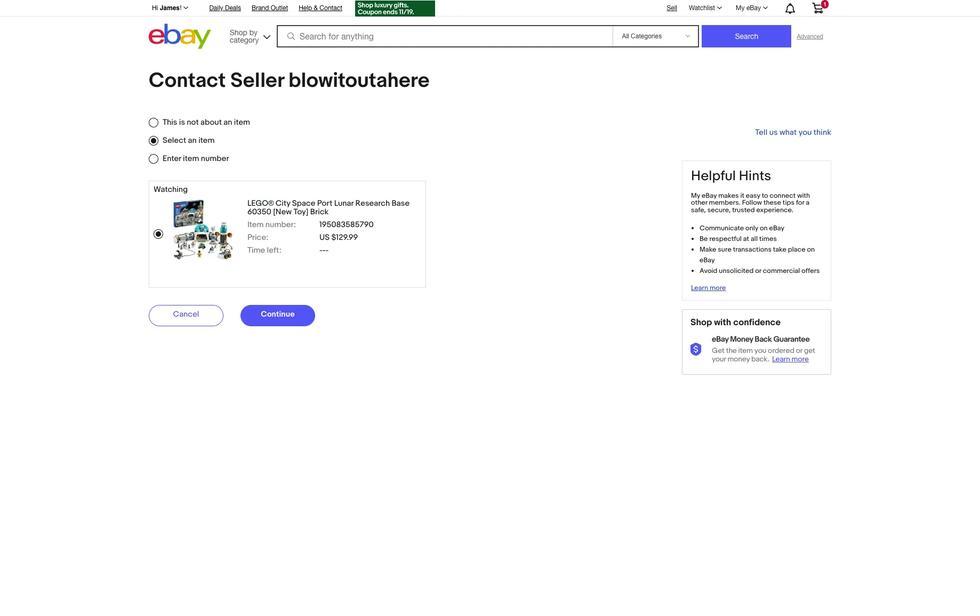 Task type: vqa. For each thing, say whether or not it's contained in the screenshot.
Hints
yes



Task type: locate. For each thing, give the bounding box(es) containing it.
my for my ebay makes it easy to connect with other members. follow these tips for a safe, secure, trusted experience.
[[692, 191, 701, 200]]

learn right back. at the right bottom of page
[[773, 355, 791, 364]]

or
[[756, 267, 762, 275], [797, 346, 803, 355]]

1 vertical spatial you
[[755, 346, 767, 355]]

or left get
[[797, 346, 803, 355]]

0 vertical spatial shop
[[230, 28, 248, 37]]

time
[[248, 246, 265, 256]]

0 horizontal spatial an
[[188, 136, 197, 146]]

0 horizontal spatial you
[[755, 346, 767, 355]]

account navigation
[[146, 0, 832, 18]]

this
[[163, 117, 177, 128]]

helpful
[[692, 168, 736, 185]]

None submit
[[703, 25, 792, 47]]

or inside communicate only on ebay be respectful at all times make sure transactions take place on ebay avoid unsolicited or commercial offers
[[756, 267, 762, 275]]

1 vertical spatial shop
[[691, 317, 713, 328]]

0 vertical spatial you
[[799, 128, 812, 138]]

not
[[187, 117, 199, 128]]

an right select on the top of page
[[188, 136, 197, 146]]

toy]
[[294, 207, 309, 217]]

ebay up secure,
[[702, 191, 717, 200]]

learn more down guarantee at the right of the page
[[773, 355, 809, 364]]

0 vertical spatial my
[[736, 4, 745, 12]]

help & contact
[[299, 4, 343, 12]]

shop inside shop by category
[[230, 28, 248, 37]]

you down ebay money back guarantee
[[755, 346, 767, 355]]

0 vertical spatial more
[[710, 284, 727, 292]]

shop with confidence
[[691, 317, 781, 328]]

0 vertical spatial learn more link
[[692, 284, 727, 292]]

with details__icon image
[[691, 343, 704, 356]]

or inside get the item you ordered or get your money back.
[[797, 346, 803, 355]]

learn more
[[692, 284, 727, 292], [773, 355, 809, 364]]

contact up the is
[[149, 68, 226, 93]]

1 vertical spatial my
[[692, 191, 701, 200]]

3 - from the left
[[326, 246, 329, 256]]

my inside my ebay makes it easy to connect with other members. follow these tips for a safe, secure, trusted experience.
[[692, 191, 701, 200]]

contact seller blowitoutahere
[[149, 68, 430, 93]]

1 vertical spatial or
[[797, 346, 803, 355]]

hints
[[740, 168, 772, 185]]

0 horizontal spatial learn
[[692, 284, 709, 292]]

learn more link down guarantee at the right of the page
[[773, 355, 812, 364]]

with up money
[[715, 317, 732, 328]]

contact right &
[[320, 4, 343, 12]]

1 - from the left
[[320, 246, 323, 256]]

lego® city space port lunar research base 60350 [new toy] brick
[[248, 199, 410, 217]]

shop left by
[[230, 28, 248, 37]]

deals
[[225, 4, 241, 12]]

shop for shop by category
[[230, 28, 248, 37]]

0 horizontal spatial my
[[692, 191, 701, 200]]

learn more for right learn more link
[[773, 355, 809, 364]]

your
[[712, 355, 727, 364]]

commercial
[[763, 267, 801, 275]]

0 vertical spatial with
[[798, 191, 811, 200]]

1 horizontal spatial shop
[[691, 317, 713, 328]]

1 horizontal spatial more
[[792, 355, 809, 364]]

daily deals
[[209, 4, 241, 12]]

2 - from the left
[[323, 246, 326, 256]]

0 horizontal spatial learn more link
[[692, 284, 727, 292]]

my inside 'link'
[[736, 4, 745, 12]]

item down money
[[739, 346, 753, 355]]

cancel
[[173, 310, 199, 320]]

be
[[700, 235, 708, 243]]

1 horizontal spatial you
[[799, 128, 812, 138]]

1 horizontal spatial with
[[798, 191, 811, 200]]

item
[[248, 220, 264, 230]]

more down "avoid"
[[710, 284, 727, 292]]

1 vertical spatial learn more link
[[773, 355, 812, 364]]

1 vertical spatial an
[[188, 136, 197, 146]]

follow
[[743, 199, 763, 207]]

shop up with details__icon
[[691, 317, 713, 328]]

ebay
[[747, 4, 761, 12], [702, 191, 717, 200], [770, 224, 785, 233], [700, 256, 715, 265], [712, 335, 729, 345]]

select
[[163, 136, 186, 146]]

you for ordered
[[755, 346, 767, 355]]

1 horizontal spatial an
[[224, 117, 232, 128]]

0 horizontal spatial contact
[[149, 68, 226, 93]]

back
[[755, 335, 772, 345]]

1 horizontal spatial learn more
[[773, 355, 809, 364]]

0 vertical spatial contact
[[320, 4, 343, 12]]

1 horizontal spatial or
[[797, 346, 803, 355]]

learn more link down "avoid"
[[692, 284, 727, 292]]

1 vertical spatial learn more
[[773, 355, 809, 364]]

more for the topmost learn more link
[[710, 284, 727, 292]]

1
[[824, 1, 827, 7]]

this is not about an item
[[163, 117, 250, 128]]

1 horizontal spatial on
[[808, 245, 815, 254]]

[new
[[273, 207, 292, 217]]

get the coupon image
[[355, 1, 435, 17]]

ebay right watchlist link
[[747, 4, 761, 12]]

1 vertical spatial contact
[[149, 68, 226, 93]]

my ebay link
[[731, 2, 773, 14]]

contact
[[320, 4, 343, 12], [149, 68, 226, 93]]

0 horizontal spatial or
[[756, 267, 762, 275]]

get
[[805, 346, 816, 355]]

think
[[814, 128, 832, 138]]

back.
[[752, 355, 770, 364]]

shop for shop with confidence
[[691, 317, 713, 328]]

on
[[760, 224, 768, 233], [808, 245, 815, 254]]

or right unsolicited
[[756, 267, 762, 275]]

you right what
[[799, 128, 812, 138]]

my right watchlist link
[[736, 4, 745, 12]]

learn down "avoid"
[[692, 284, 709, 292]]

ebay up get
[[712, 335, 729, 345]]

select an item
[[163, 136, 215, 146]]

is
[[179, 117, 185, 128]]

1 horizontal spatial contact
[[320, 4, 343, 12]]

item
[[234, 117, 250, 128], [199, 136, 215, 146], [183, 154, 199, 164], [739, 346, 753, 355]]

on up times
[[760, 224, 768, 233]]

my
[[736, 4, 745, 12], [692, 191, 701, 200]]

0 horizontal spatial with
[[715, 317, 732, 328]]

my for my ebay
[[736, 4, 745, 12]]

help
[[299, 4, 312, 12]]

0 horizontal spatial learn more
[[692, 284, 727, 292]]

$129.99
[[332, 233, 358, 243]]

daily
[[209, 4, 223, 12]]

advanced
[[797, 33, 824, 39]]

0 horizontal spatial shop
[[230, 28, 248, 37]]

shop by category
[[230, 28, 259, 44]]

make
[[700, 245, 717, 254]]

with right the tips
[[798, 191, 811, 200]]

you inside get the item you ordered or get your money back.
[[755, 346, 767, 355]]

base
[[392, 199, 410, 209]]

brick
[[310, 207, 329, 217]]

lego®
[[248, 199, 274, 209]]

category
[[230, 35, 259, 44]]

blowitoutahere
[[289, 68, 430, 93]]

other
[[692, 199, 708, 207]]

tips
[[783, 199, 795, 207]]

learn more down "avoid"
[[692, 284, 727, 292]]

daily deals link
[[209, 3, 241, 14]]

outlet
[[271, 4, 288, 12]]

only
[[746, 224, 759, 233]]

price:
[[248, 233, 269, 243]]

an right the about
[[224, 117, 232, 128]]

my up the safe,
[[692, 191, 701, 200]]

easy
[[746, 191, 761, 200]]

-
[[320, 246, 323, 256], [323, 246, 326, 256], [326, 246, 329, 256]]

0 horizontal spatial on
[[760, 224, 768, 233]]

it
[[741, 191, 745, 200]]

sell link
[[662, 4, 683, 12]]

0 horizontal spatial more
[[710, 284, 727, 292]]

0 vertical spatial learn more
[[692, 284, 727, 292]]

number
[[201, 154, 229, 164]]

1 horizontal spatial learn
[[773, 355, 791, 364]]

brand
[[252, 4, 269, 12]]

times
[[760, 235, 777, 243]]

city
[[276, 199, 291, 209]]

learn more link
[[692, 284, 727, 292], [773, 355, 812, 364]]

continue
[[261, 310, 295, 320]]

trusted
[[733, 206, 755, 215]]

on right place
[[808, 245, 815, 254]]

experience.
[[757, 206, 794, 215]]

0 vertical spatial or
[[756, 267, 762, 275]]

research
[[356, 199, 390, 209]]

communicate only on ebay be respectful at all times make sure transactions take place on ebay avoid unsolicited or commercial offers
[[700, 224, 821, 275]]

time left:
[[248, 246, 282, 256]]

Search for anything text field
[[278, 26, 611, 46]]

watchlist
[[689, 4, 716, 12]]

1 horizontal spatial my
[[736, 4, 745, 12]]

1 vertical spatial more
[[792, 355, 809, 364]]

1 vertical spatial with
[[715, 317, 732, 328]]

more down guarantee at the right of the page
[[792, 355, 809, 364]]

1 vertical spatial on
[[808, 245, 815, 254]]

more for right learn more link
[[792, 355, 809, 364]]

contact inside account navigation
[[320, 4, 343, 12]]

brand outlet
[[252, 4, 288, 12]]

item down select an item
[[183, 154, 199, 164]]



Task type: describe. For each thing, give the bounding box(es) containing it.
sure
[[718, 245, 732, 254]]

1 vertical spatial learn
[[773, 355, 791, 364]]

tell
[[756, 128, 768, 138]]

us
[[320, 233, 330, 243]]

cancel link
[[149, 305, 224, 326]]

ebay inside my ebay makes it easy to connect with other members. follow these tips for a safe, secure, trusted experience.
[[702, 191, 717, 200]]

with inside my ebay makes it easy to connect with other members. follow these tips for a safe, secure, trusted experience.
[[798, 191, 811, 200]]

item number:
[[248, 220, 296, 230]]

unsolicited
[[720, 267, 754, 275]]

you for think
[[799, 128, 812, 138]]

left:
[[267, 246, 282, 256]]

1 horizontal spatial learn more link
[[773, 355, 812, 364]]

a
[[806, 199, 810, 207]]

space
[[292, 199, 316, 209]]

money
[[728, 355, 750, 364]]

brand outlet link
[[252, 3, 288, 14]]

ebay inside 'link'
[[747, 4, 761, 12]]

ordered
[[768, 346, 795, 355]]

shop by category button
[[225, 24, 273, 47]]

item down this is not about an item at the left
[[199, 136, 215, 146]]

at
[[744, 235, 750, 243]]

guarantee
[[774, 335, 810, 345]]

seller
[[230, 68, 284, 93]]

helpful hints
[[692, 168, 772, 185]]

take
[[774, 245, 787, 254]]

for
[[797, 199, 805, 207]]

ebay down make
[[700, 256, 715, 265]]

my ebay makes it easy to connect with other members. follow these tips for a safe, secure, trusted experience.
[[692, 191, 811, 215]]

lunar
[[334, 199, 354, 209]]

&
[[314, 4, 318, 12]]

get the item you ordered or get your money back.
[[712, 346, 816, 364]]

help & contact link
[[299, 3, 343, 14]]

item inside get the item you ordered or get your money back.
[[739, 346, 753, 355]]

shop by category banner
[[146, 0, 832, 52]]

us
[[770, 128, 778, 138]]

hi
[[152, 4, 158, 12]]

none submit inside shop by category banner
[[703, 25, 792, 47]]

communicate
[[700, 224, 745, 233]]

the
[[727, 346, 737, 355]]

makes
[[719, 191, 739, 200]]

port
[[317, 199, 333, 209]]

avoid
[[700, 267, 718, 275]]

0 vertical spatial learn
[[692, 284, 709, 292]]

item right the about
[[234, 117, 250, 128]]

members.
[[710, 199, 741, 207]]

james
[[160, 4, 180, 12]]

sell
[[667, 4, 678, 12]]

0 vertical spatial an
[[224, 117, 232, 128]]

confidence
[[734, 317, 781, 328]]

all
[[751, 235, 758, 243]]

1 link
[[806, 0, 830, 15]]

0 vertical spatial on
[[760, 224, 768, 233]]

continue link
[[241, 305, 315, 326]]

place
[[789, 245, 806, 254]]

respectful
[[710, 235, 742, 243]]

us $129.99
[[320, 233, 358, 243]]

enter item number
[[163, 154, 229, 164]]

offers
[[802, 267, 821, 275]]

ebay money back guarantee
[[712, 335, 810, 345]]

hi james !
[[152, 4, 182, 12]]

safe,
[[692, 206, 706, 215]]

secure,
[[708, 206, 731, 215]]

lego® city space port lunar research base 60350 [new toy] brick image
[[173, 200, 234, 261]]

number:
[[266, 220, 296, 230]]

transactions
[[734, 245, 772, 254]]

advanced link
[[792, 26, 829, 47]]

to
[[762, 191, 769, 200]]

195083585790
[[320, 220, 374, 230]]

learn more for the topmost learn more link
[[692, 284, 727, 292]]

tell us what you think link
[[756, 128, 832, 138]]

ebay up times
[[770, 224, 785, 233]]

60350
[[248, 207, 272, 217]]

get
[[712, 346, 725, 355]]

connect
[[770, 191, 796, 200]]

these
[[764, 199, 782, 207]]

watching
[[154, 185, 188, 195]]

about
[[201, 117, 222, 128]]



